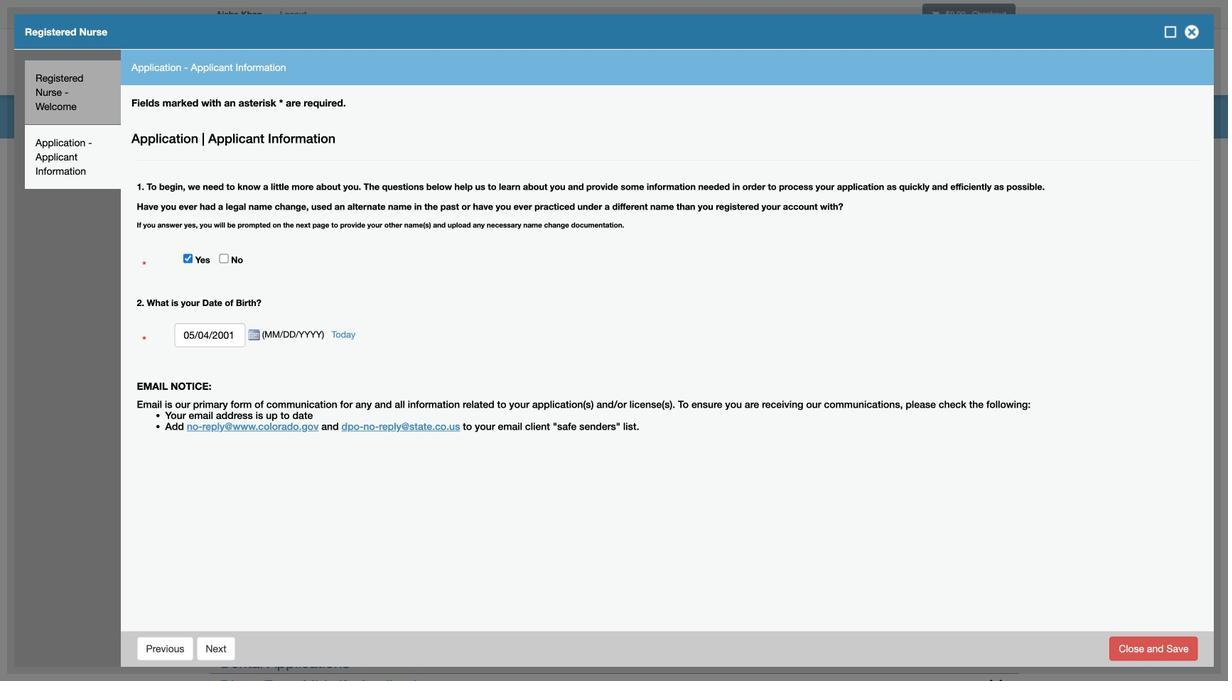 Task type: locate. For each thing, give the bounding box(es) containing it.
maximize/minimize image
[[1164, 25, 1178, 39]]

None text field
[[174, 323, 245, 348]]

None button
[[137, 637, 194, 661], [196, 637, 236, 661], [1110, 637, 1198, 661], [137, 637, 194, 661], [196, 637, 236, 661], [1110, 637, 1198, 661]]

None checkbox
[[183, 254, 193, 263], [219, 254, 228, 263], [183, 254, 193, 263], [219, 254, 228, 263]]

None image field
[[245, 330, 260, 341]]



Task type: describe. For each thing, give the bounding box(es) containing it.
close window image
[[1180, 21, 1203, 43]]



